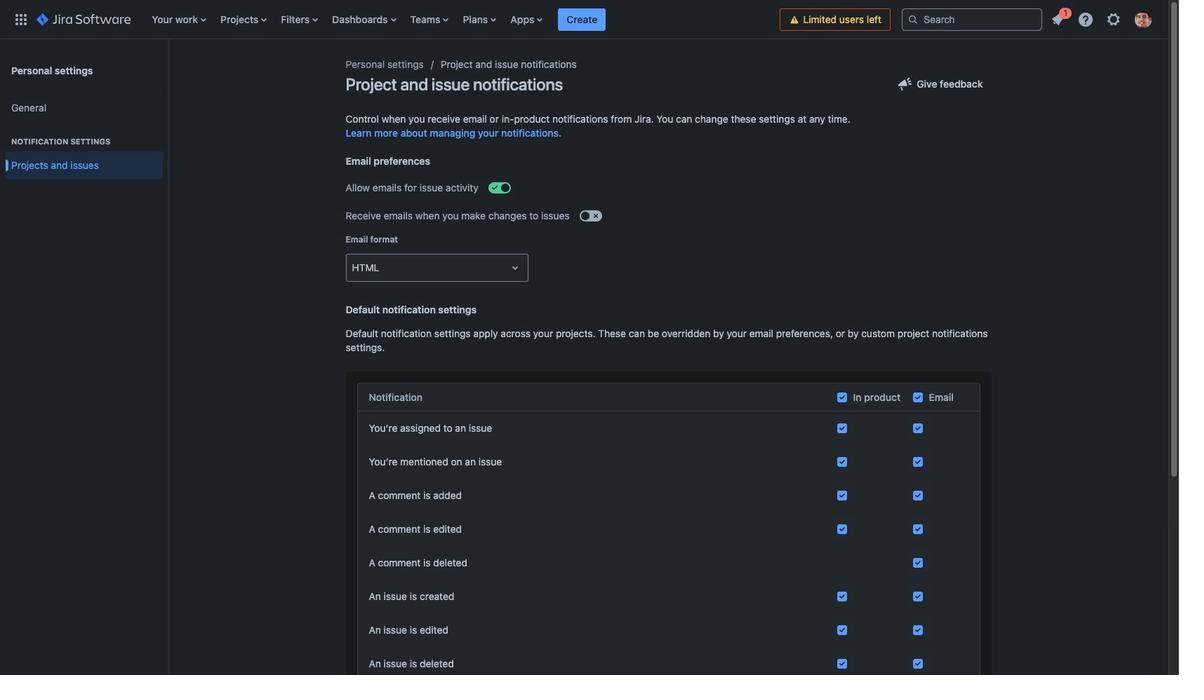 Task type: vqa. For each thing, say whether or not it's contained in the screenshot.
Banner
yes



Task type: describe. For each thing, give the bounding box(es) containing it.
0 horizontal spatial list item
[[558, 0, 606, 39]]

search image
[[907, 14, 919, 25]]

1 horizontal spatial list
[[1045, 5, 1160, 32]]

help image
[[1077, 11, 1094, 28]]

your profile and settings image
[[1135, 11, 1152, 28]]

primary element
[[8, 0, 780, 39]]

0 horizontal spatial list
[[145, 0, 780, 39]]

settings image
[[1105, 11, 1122, 28]]

open image
[[506, 260, 523, 277]]

Search field
[[902, 8, 1042, 31]]

notifications image
[[1049, 11, 1066, 28]]

2 group from the top
[[6, 122, 163, 184]]



Task type: locate. For each thing, give the bounding box(es) containing it.
heading
[[6, 136, 163, 147]]

1 horizontal spatial list item
[[1045, 5, 1072, 31]]

banner
[[0, 0, 1169, 39]]

group
[[6, 90, 163, 188], [6, 122, 163, 184]]

list item
[[558, 0, 606, 39], [1045, 5, 1072, 31]]

jira software image
[[36, 11, 131, 28], [36, 11, 131, 28]]

None text field
[[352, 261, 355, 275]]

1 group from the top
[[6, 90, 163, 188]]

None search field
[[902, 8, 1042, 31]]

list
[[145, 0, 780, 39], [1045, 5, 1160, 32]]

sidebar navigation image
[[153, 56, 184, 84]]

appswitcher icon image
[[13, 11, 29, 28]]



